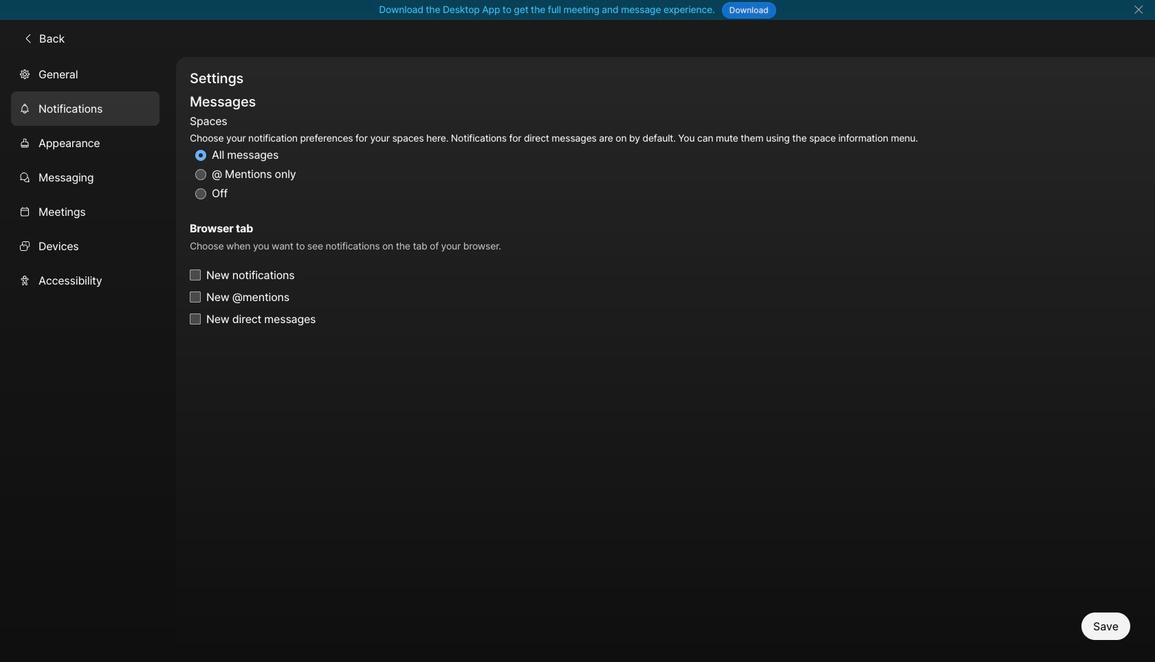 Task type: locate. For each thing, give the bounding box(es) containing it.
general tab
[[11, 57, 160, 91]]

@ Mentions only radio
[[195, 169, 206, 180]]

Off radio
[[195, 189, 206, 200]]

option group
[[190, 112, 919, 204]]

cancel_16 image
[[1134, 4, 1145, 15]]

meetings tab
[[11, 194, 160, 229]]



Task type: vqa. For each thing, say whether or not it's contained in the screenshot.
two hands high fiving image at the left
no



Task type: describe. For each thing, give the bounding box(es) containing it.
appearance tab
[[11, 126, 160, 160]]

All messages radio
[[195, 150, 206, 161]]

accessibility tab
[[11, 263, 160, 298]]

notifications tab
[[11, 91, 160, 126]]

devices tab
[[11, 229, 160, 263]]

settings navigation
[[0, 57, 176, 662]]

messaging tab
[[11, 160, 160, 194]]



